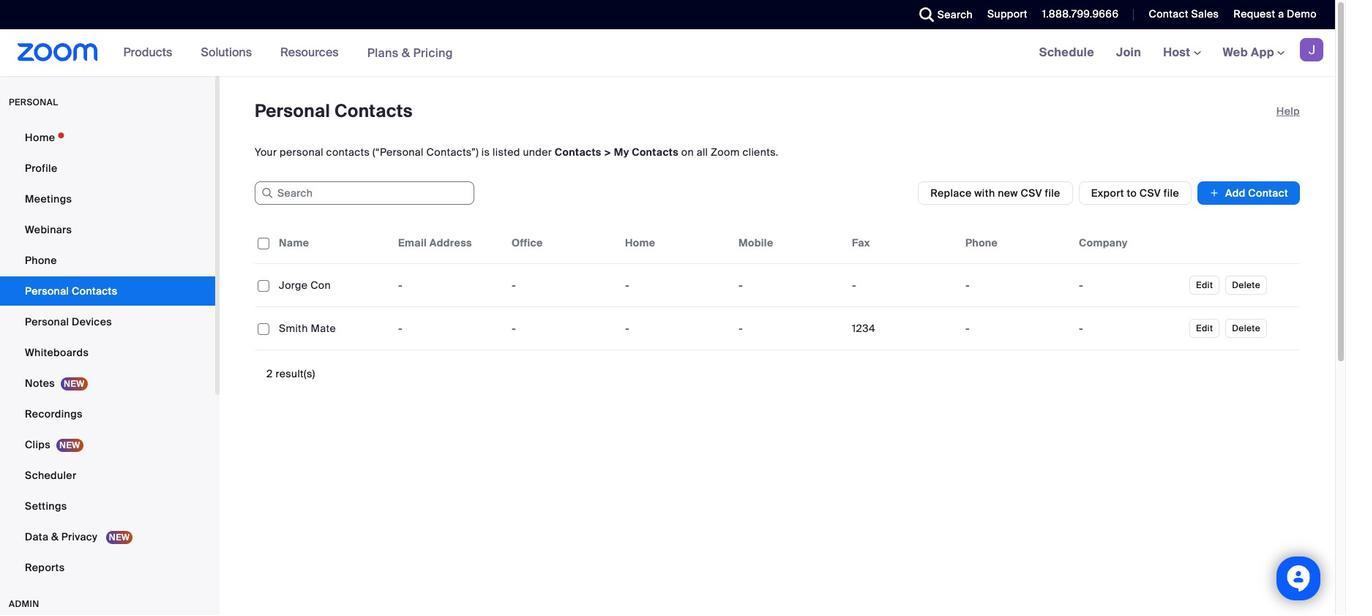 Task type: locate. For each thing, give the bounding box(es) containing it.
& inside product information navigation
[[402, 45, 410, 60]]

0 vertical spatial &
[[402, 45, 410, 60]]

contacts left the on
[[632, 146, 679, 159]]

0 vertical spatial edit
[[1196, 280, 1213, 291]]

contacts up devices at the left bottom of page
[[72, 285, 117, 298]]

0 horizontal spatial phone
[[25, 254, 57, 267]]

& right plans
[[402, 45, 410, 60]]

a
[[1278, 7, 1284, 20]]

fax
[[852, 236, 870, 250]]

2
[[266, 367, 273, 381]]

delete
[[1232, 280, 1261, 291], [1232, 323, 1261, 335]]

contact inside add contact button
[[1248, 187, 1288, 200]]

1 horizontal spatial home
[[625, 236, 655, 250]]

1 delete from the top
[[1232, 280, 1261, 291]]

& inside 'link'
[[51, 531, 59, 544]]

edit
[[1196, 280, 1213, 291], [1196, 323, 1213, 335]]

contact left sales
[[1149, 7, 1189, 20]]

1 delete button from the top
[[1226, 276, 1267, 295]]

1 vertical spatial edit button
[[1190, 319, 1220, 338]]

0 horizontal spatial &
[[51, 531, 59, 544]]

product information navigation
[[112, 29, 464, 77]]

whiteboards
[[25, 346, 89, 359]]

1 vertical spatial &
[[51, 531, 59, 544]]

2 result(s)
[[266, 367, 315, 381]]

personal menu menu
[[0, 123, 215, 584]]

1 vertical spatial contact
[[1248, 187, 1288, 200]]

solutions button
[[201, 29, 258, 76]]

2 delete button from the top
[[1226, 319, 1267, 338]]

&
[[402, 45, 410, 60], [51, 531, 59, 544]]

edit button for -
[[1190, 276, 1220, 295]]

file inside export to csv file button
[[1164, 187, 1179, 200]]

1 horizontal spatial file
[[1164, 187, 1179, 200]]

export
[[1091, 187, 1124, 200]]

1.888.799.9666 button
[[1031, 0, 1123, 29], [1042, 7, 1119, 20]]

1 horizontal spatial csv
[[1140, 187, 1161, 200]]

app
[[1251, 45, 1274, 60]]

1 horizontal spatial personal contacts
[[255, 100, 413, 122]]

("personal
[[373, 146, 424, 159]]

support link
[[977, 0, 1031, 29], [988, 7, 1028, 20]]

personal contacts inside personal menu menu
[[25, 285, 117, 298]]

plans
[[367, 45, 399, 60]]

is
[[482, 146, 490, 159]]

export to csv file
[[1091, 187, 1179, 200]]

1 vertical spatial personal
[[25, 285, 69, 298]]

phone down with at the right top of the page
[[966, 236, 998, 250]]

clients.
[[743, 146, 779, 159]]

1.888.799.9666
[[1042, 7, 1119, 20]]

1 vertical spatial delete
[[1232, 323, 1261, 335]]

1 vertical spatial delete button
[[1226, 319, 1267, 338]]

name
[[279, 236, 309, 250]]

file right new
[[1045, 187, 1060, 200]]

personal for personal devices link
[[25, 316, 69, 329]]

0 vertical spatial personal contacts
[[255, 100, 413, 122]]

phone
[[966, 236, 998, 250], [25, 254, 57, 267]]

web app button
[[1223, 45, 1285, 60]]

0 vertical spatial edit button
[[1190, 276, 1220, 295]]

0 vertical spatial delete
[[1232, 280, 1261, 291]]

& right data
[[51, 531, 59, 544]]

1 vertical spatial personal contacts
[[25, 285, 117, 298]]

request
[[1234, 7, 1275, 20]]

0 horizontal spatial home
[[25, 131, 55, 144]]

0 vertical spatial home
[[25, 131, 55, 144]]

mate
[[311, 322, 336, 335]]

schedule link
[[1028, 29, 1105, 76]]

banner containing products
[[0, 29, 1335, 77]]

csv right new
[[1021, 187, 1042, 200]]

personal up 'personal' at the top left
[[255, 100, 330, 122]]

help
[[1276, 105, 1300, 118]]

1 edit button from the top
[[1190, 276, 1220, 295]]

settings
[[25, 500, 67, 513]]

host
[[1163, 45, 1194, 60]]

1 horizontal spatial phone
[[966, 236, 998, 250]]

personal contacts up the personal devices
[[25, 285, 117, 298]]

2 file from the left
[[1164, 187, 1179, 200]]

your
[[255, 146, 277, 159]]

add image
[[1209, 186, 1220, 201]]

personal up the personal devices
[[25, 285, 69, 298]]

products
[[123, 45, 172, 60]]

address
[[429, 236, 472, 250]]

file right 'to'
[[1164, 187, 1179, 200]]

0 horizontal spatial file
[[1045, 187, 1060, 200]]

0 horizontal spatial personal contacts
[[25, 285, 117, 298]]

0 horizontal spatial contact
[[1149, 7, 1189, 20]]

1 vertical spatial phone
[[25, 254, 57, 267]]

contact sales link
[[1138, 0, 1223, 29], [1149, 7, 1219, 20]]

phone inside phone link
[[25, 254, 57, 267]]

delete for -
[[1232, 280, 1261, 291]]

csv right 'to'
[[1140, 187, 1161, 200]]

plans & pricing link
[[367, 45, 453, 60], [367, 45, 453, 60]]

application
[[255, 223, 1311, 362]]

2 vertical spatial personal
[[25, 316, 69, 329]]

0 vertical spatial contact
[[1149, 7, 1189, 20]]

export to csv file button
[[1079, 182, 1192, 205]]

personal up whiteboards
[[25, 316, 69, 329]]

contact right add
[[1248, 187, 1288, 200]]

meetings
[[25, 193, 72, 206]]

home
[[25, 131, 55, 144], [625, 236, 655, 250]]

2 edit button from the top
[[1190, 319, 1220, 338]]

home link
[[0, 123, 215, 152]]

replace
[[931, 187, 972, 200]]

whiteboards link
[[0, 338, 215, 367]]

replace with new csv file
[[931, 187, 1060, 200]]

personal devices
[[25, 316, 112, 329]]

1 horizontal spatial contact
[[1248, 187, 1288, 200]]

pricing
[[413, 45, 453, 60]]

1 horizontal spatial &
[[402, 45, 410, 60]]

banner
[[0, 29, 1335, 77]]

file
[[1045, 187, 1060, 200], [1164, 187, 1179, 200]]

application containing name
[[255, 223, 1311, 362]]

contacts
[[335, 100, 413, 122], [555, 146, 601, 159], [632, 146, 679, 159], [72, 285, 117, 298]]

resources button
[[280, 29, 345, 76]]

0 vertical spatial delete button
[[1226, 276, 1267, 295]]

2 edit from the top
[[1196, 323, 1213, 335]]

1 edit from the top
[[1196, 280, 1213, 291]]

personal for personal contacts link
[[25, 285, 69, 298]]

1234
[[852, 322, 876, 335]]

settings link
[[0, 492, 215, 521]]

delete button
[[1226, 276, 1267, 295], [1226, 319, 1267, 338]]

1 vertical spatial edit
[[1196, 323, 1213, 335]]

edit for -
[[1196, 280, 1213, 291]]

0 horizontal spatial csv
[[1021, 187, 1042, 200]]

home inside personal menu menu
[[25, 131, 55, 144]]

phone down the 'webinars'
[[25, 254, 57, 267]]

1 vertical spatial home
[[625, 236, 655, 250]]

email address
[[398, 236, 472, 250]]

edit button
[[1190, 276, 1220, 295], [1190, 319, 1220, 338]]

2 delete from the top
[[1232, 323, 1261, 335]]

0 vertical spatial phone
[[966, 236, 998, 250]]

email
[[398, 236, 427, 250]]

reports
[[25, 561, 65, 575]]

personal devices link
[[0, 307, 215, 337]]

1 file from the left
[[1045, 187, 1060, 200]]

webinars link
[[0, 215, 215, 244]]

personal contacts up contacts
[[255, 100, 413, 122]]

personal contacts
[[255, 100, 413, 122], [25, 285, 117, 298]]

contacts left >
[[555, 146, 601, 159]]

webinars
[[25, 223, 72, 236]]



Task type: vqa. For each thing, say whether or not it's contained in the screenshot.
1st Edit
yes



Task type: describe. For each thing, give the bounding box(es) containing it.
smith mate
[[279, 322, 336, 335]]

con
[[310, 279, 331, 292]]

web
[[1223, 45, 1248, 60]]

your personal contacts  ("personal contacts") is listed under contacts > my contacts on all zoom clients.
[[255, 146, 779, 159]]

result(s)
[[276, 367, 315, 381]]

join link
[[1105, 29, 1152, 76]]

profile
[[25, 162, 57, 175]]

recordings
[[25, 408, 83, 421]]

clips link
[[0, 430, 215, 460]]

0 vertical spatial personal
[[255, 100, 330, 122]]

>
[[604, 146, 611, 159]]

help link
[[1276, 100, 1300, 123]]

personal
[[280, 146, 323, 159]]

1 csv from the left
[[1021, 187, 1042, 200]]

contacts")
[[426, 146, 479, 159]]

my
[[614, 146, 629, 159]]

2 csv from the left
[[1140, 187, 1161, 200]]

& for pricing
[[402, 45, 410, 60]]

add
[[1225, 187, 1246, 200]]

plans & pricing
[[367, 45, 453, 60]]

contacts inside personal menu menu
[[72, 285, 117, 298]]

zoom logo image
[[18, 43, 98, 61]]

search button
[[908, 0, 977, 29]]

delete button for 1234
[[1226, 319, 1267, 338]]

recordings link
[[0, 400, 215, 429]]

meetings link
[[0, 184, 215, 214]]

products button
[[123, 29, 179, 76]]

contact sales
[[1149, 7, 1219, 20]]

all
[[697, 146, 708, 159]]

join
[[1116, 45, 1141, 60]]

delete button for -
[[1226, 276, 1267, 295]]

replace with new csv file button
[[918, 182, 1073, 205]]

schedule
[[1039, 45, 1094, 60]]

admin
[[9, 599, 39, 611]]

new
[[998, 187, 1018, 200]]

on
[[681, 146, 694, 159]]

mobile
[[739, 236, 773, 250]]

privacy
[[61, 531, 97, 544]]

resources
[[280, 45, 339, 60]]

delete for 1234
[[1232, 323, 1261, 335]]

add contact
[[1225, 187, 1288, 200]]

with
[[975, 187, 995, 200]]

data & privacy link
[[0, 523, 215, 552]]

web app
[[1223, 45, 1274, 60]]

solutions
[[201, 45, 252, 60]]

notes link
[[0, 369, 215, 398]]

to
[[1127, 187, 1137, 200]]

& for privacy
[[51, 531, 59, 544]]

company
[[1079, 236, 1128, 250]]

smith
[[279, 322, 308, 335]]

profile picture image
[[1300, 38, 1324, 61]]

profile link
[[0, 154, 215, 183]]

under
[[523, 146, 552, 159]]

support
[[988, 7, 1028, 20]]

host button
[[1163, 45, 1201, 60]]

reports link
[[0, 553, 215, 583]]

Search Contacts Input text field
[[255, 182, 474, 205]]

devices
[[72, 316, 112, 329]]

notes
[[25, 377, 55, 390]]

jorge
[[279, 279, 308, 292]]

zoom
[[711, 146, 740, 159]]

listed
[[493, 146, 520, 159]]

scheduler
[[25, 469, 76, 482]]

contacts
[[326, 146, 370, 159]]

contacts up ("personal
[[335, 100, 413, 122]]

personal
[[9, 97, 58, 108]]

phone link
[[0, 246, 215, 275]]

demo
[[1287, 7, 1317, 20]]

edit for 1234
[[1196, 323, 1213, 335]]

search
[[938, 8, 973, 21]]

data & privacy
[[25, 531, 100, 544]]

personal contacts link
[[0, 277, 215, 306]]

edit button for 1234
[[1190, 319, 1220, 338]]

file inside replace with new csv file button
[[1045, 187, 1060, 200]]

sales
[[1191, 7, 1219, 20]]

meetings navigation
[[1028, 29, 1335, 77]]

request a demo
[[1234, 7, 1317, 20]]

data
[[25, 531, 48, 544]]

clips
[[25, 438, 50, 452]]

add contact button
[[1198, 182, 1300, 205]]

office
[[512, 236, 543, 250]]



